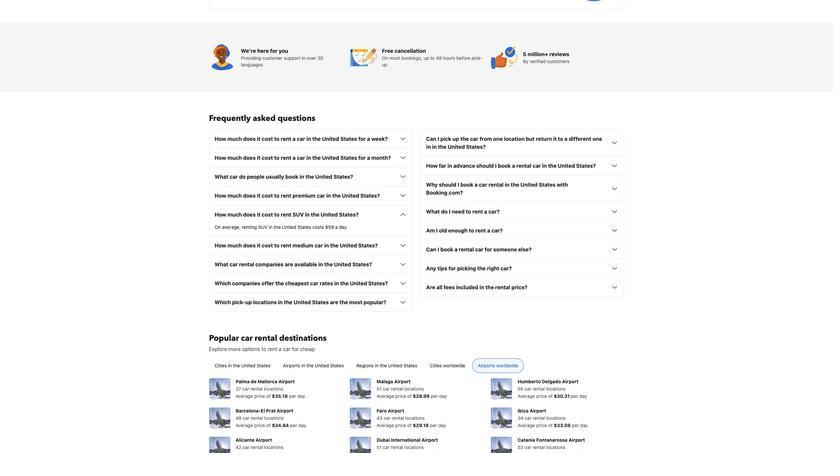 Task type: vqa. For each thing, say whether or not it's contained in the screenshot.
Cheap car rental at Alicante Airport – ALC image
yes



Task type: describe. For each thing, give the bounding box(es) containing it.
the down cheapest
[[284, 300, 292, 306]]

are all fees included in the rental price?
[[426, 285, 528, 291]]

regions
[[357, 363, 374, 369]]

in inside cities in the united states 'button'
[[228, 363, 232, 369]]

the right the offer
[[275, 281, 284, 287]]

price inside barcelona-el prat airport 48 car rental locations average price of $34.84 per day
[[254, 423, 265, 429]]

locations inside faro airport 43 car rental locations average price of $29.18 per day
[[405, 416, 425, 422]]

cities for cities worldwide
[[430, 363, 442, 369]]

states? inside "dropdown button"
[[339, 212, 359, 218]]

in inside the what car do people usually book in the united states? dropdown button
[[300, 174, 304, 180]]

51 inside dubai international airport 51 car rental locations
[[377, 445, 382, 451]]

frequently
[[209, 113, 251, 124]]

in inside how much does it cost to rent a car in the united states for a week? dropdown button
[[306, 136, 311, 142]]

why should i book a car rental in the united states with booking.com?
[[426, 182, 568, 196]]

by
[[523, 59, 529, 64]]

locations inside humberto delgado airport 55 car rental locations average price of $30.31 per day
[[546, 387, 566, 392]]

car inside catania fontanarossa airport 53 car rental locations
[[525, 445, 531, 451]]

tab list containing cities in the united states
[[204, 359, 630, 374]]

a down enough
[[455, 247, 458, 253]]

cheap car rental at dubai international airport – dxb image
[[350, 438, 371, 454]]

malaga
[[377, 379, 393, 385]]

alicante
[[236, 438, 255, 444]]

million+
[[528, 51, 548, 57]]

airports for airports in the united states
[[283, 363, 300, 369]]

30
[[317, 55, 323, 61]]

explore
[[209, 347, 227, 353]]

a inside popular car rental destinations explore more options to rent a car for cheap
[[279, 347, 282, 353]]

1 one from the left
[[493, 136, 503, 142]]

companies inside dropdown button
[[232, 281, 260, 287]]

any
[[426, 266, 436, 272]]

i left old
[[436, 228, 438, 234]]

in inside we're here for you providing customer support in over 30 languages
[[302, 55, 306, 61]]

palma
[[236, 379, 250, 385]]

picking
[[457, 266, 476, 272]]

states inside 'dropdown button'
[[341, 155, 357, 161]]

how much does it cost to rent a car in the united states for a week?
[[215, 136, 388, 142]]

price inside faro airport 43 car rental locations average price of $29.18 per day
[[395, 423, 406, 429]]

to inside popular car rental destinations explore more options to rent a car for cheap
[[262, 347, 266, 353]]

does for how much does it cost to rent a car in the united states for a week?
[[243, 136, 256, 142]]

we're here for you providing customer support in over 30 languages
[[241, 48, 323, 68]]

catania fontanarossa airport 53 car rental locations
[[518, 438, 585, 451]]

rental inside the how far in advance should i book a rental car in the united states? dropdown button
[[516, 163, 532, 169]]

united inside "dropdown button"
[[321, 212, 338, 218]]

are inside dropdown button
[[330, 300, 338, 306]]

car? for am i old enough to rent a car?
[[492, 228, 503, 234]]

to down the usually
[[274, 193, 280, 199]]

catania
[[518, 438, 535, 444]]

the down $59
[[330, 243, 339, 249]]

the inside "dropdown button"
[[311, 212, 319, 218]]

customer
[[262, 55, 283, 61]]

malaga airport 51 car rental locations average price of $28.99 per day
[[377, 379, 447, 400]]

what for what do i need to rent a car?
[[426, 209, 440, 215]]

dubai
[[377, 438, 390, 444]]

how much does it cost to rent premium car in the united states? button
[[215, 192, 407, 200]]

airport inside faro airport 43 car rental locations average price of $29.18 per day
[[388, 409, 404, 414]]

rental inside what car rental companies are available in the united states? dropdown button
[[239, 262, 254, 268]]

humberto
[[518, 379, 541, 385]]

how for how much does it cost to rent a car in the united states for a month?
[[215, 155, 226, 161]]

to right enough
[[469, 228, 474, 234]]

in inside how much does it cost to rent medium car in the united states? dropdown button
[[324, 243, 329, 249]]

$30.31
[[554, 394, 570, 400]]

united inside 'why should i book a car rental in the united states with booking.com?'
[[521, 182, 538, 188]]

united inside button
[[388, 363, 402, 369]]

the down return
[[548, 163, 557, 169]]

rental inside palma de mallorca airport 37 car rental locations average price of $35.18 per day
[[250, 387, 263, 392]]

how much does it cost to rent medium car in the united states? button
[[215, 242, 407, 250]]

popular
[[209, 333, 239, 344]]

i left 'need'
[[449, 209, 451, 215]]

locations inside dropdown button
[[253, 300, 277, 306]]

the inside 'dropdown button'
[[312, 155, 321, 161]]

else?
[[518, 247, 532, 253]]

the down how much does it cost to rent suv in the united states?
[[274, 225, 281, 230]]

cheap car rental at malaga airport – agp image
[[350, 379, 371, 400]]

why
[[426, 182, 438, 188]]

barcelona-
[[236, 409, 261, 414]]

states inside dropdown button
[[312, 300, 329, 306]]

states left week?
[[341, 136, 357, 142]]

does for how much does it cost to rent medium car in the united states?
[[243, 243, 256, 249]]

car inside faro airport 43 car rental locations average price of $29.18 per day
[[384, 416, 391, 422]]

airport inside barcelona-el prat airport 48 car rental locations average price of $34.84 per day
[[277, 409, 293, 414]]

which companies offer the cheapest car rates  in the united states? button
[[215, 280, 407, 288]]

48 inside free cancellation on most bookings, up to 48 hours before pick- up
[[436, 55, 442, 61]]

ibiza airport 34 car rental locations average price of $33.59 per day
[[518, 409, 588, 429]]

renting
[[242, 225, 257, 230]]

per inside humberto delgado airport 55 car rental locations average price of $30.31 per day
[[571, 394, 578, 400]]

a left week?
[[367, 136, 370, 142]]

but
[[526, 136, 535, 142]]

to down on average, renting suv in the united states costs $59 a day.
[[274, 243, 280, 249]]

for inside any tips for picking the right car? dropdown button
[[449, 266, 456, 272]]

locations inside dubai international airport 51 car rental locations
[[404, 445, 424, 451]]

what for what car do people usually book in the united states?
[[215, 174, 228, 180]]

which companies offer the cheapest car rates  in the united states?
[[215, 281, 388, 287]]

price inside malaga airport 51 car rental locations average price of $28.99 per day
[[395, 394, 406, 400]]

to inside can i pick up the car from one location but return it to a different one in in the united states?
[[558, 136, 563, 142]]

worldwide for cities worldwide
[[443, 363, 465, 369]]

car? for what do i need to rent a car?
[[489, 209, 500, 215]]

far
[[439, 163, 446, 169]]

are all fees included in the rental price? button
[[426, 284, 619, 292]]

per inside malaga airport 51 car rental locations average price of $28.99 per day
[[431, 394, 438, 400]]

frequently asked questions
[[209, 113, 315, 124]]

for inside the how much does it cost to rent a car in the united states for a month? 'dropdown button'
[[358, 155, 366, 161]]

the inside 'why should i book a car rental in the united states with booking.com?'
[[511, 182, 519, 188]]

can i pick up the car from one location but return it to a different one in in the united states?
[[426, 136, 602, 150]]

a down how much does it cost to rent a car in the united states for a week?
[[293, 155, 296, 161]]

in inside which pick-up locations in the united states are the most popular? dropdown button
[[278, 300, 283, 306]]

book right the usually
[[285, 174, 298, 180]]

can i book a rental car for someone else?
[[426, 247, 532, 253]]

a down 'why should i book a car rental in the united states with booking.com?'
[[484, 209, 487, 215]]

faro airport 43 car rental locations average price of $29.18 per day
[[377, 409, 446, 429]]

cheap car rental at ibiza airport – ibz image
[[491, 408, 512, 430]]

airport inside humberto delgado airport 55 car rental locations average price of $30.31 per day
[[562, 379, 579, 385]]

fontanarossa
[[536, 438, 568, 444]]

verified
[[530, 59, 546, 64]]

booking.com?
[[426, 190, 463, 196]]

cancellation
[[395, 48, 426, 54]]

what for what car rental companies are available in the united states?
[[215, 262, 228, 268]]

in inside what car rental companies are available in the united states? dropdown button
[[318, 262, 323, 268]]

airports worldwide button
[[472, 359, 524, 374]]

a right $59
[[335, 225, 338, 230]]

location
[[504, 136, 525, 142]]

suv inside "dropdown button"
[[293, 212, 304, 218]]

how far in advance should i book a rental car in the united states?
[[426, 163, 596, 169]]

airport inside dubai international airport 51 car rental locations
[[422, 438, 438, 444]]

why should i book a car rental in the united states with booking.com? button
[[426, 181, 619, 197]]

2 one from the left
[[593, 136, 602, 142]]

in inside how much does it cost to rent suv in the united states? "dropdown button"
[[305, 212, 310, 218]]

how much does it cost to rent premium car in the united states?
[[215, 193, 380, 199]]

$35.18
[[272, 394, 288, 400]]

more
[[228, 347, 241, 353]]

popular?
[[364, 300, 386, 306]]

to inside "dropdown button"
[[274, 212, 280, 218]]

34
[[518, 416, 524, 422]]

the down right at the bottom of page
[[486, 285, 494, 291]]

how for how far in advance should i book a rental car in the united states?
[[426, 163, 438, 169]]

in inside regions in the united states button
[[375, 363, 379, 369]]

states inside button
[[330, 363, 344, 369]]

bookings,
[[401, 55, 422, 61]]

car inside malaga airport 51 car rental locations average price of $28.99 per day
[[383, 387, 390, 392]]

0 vertical spatial should
[[476, 163, 494, 169]]

the up the how much does it cost to rent a car in the united states for a month? 'dropdown button'
[[312, 136, 321, 142]]

united inside 'button'
[[241, 363, 256, 369]]

the right pick
[[461, 136, 469, 142]]

rental inside humberto delgado airport 55 car rental locations average price of $30.31 per day
[[533, 387, 545, 392]]

per inside palma de mallorca airport 37 car rental locations average price of $35.18 per day
[[289, 394, 296, 400]]

should inside 'why should i book a car rental in the united states with booking.com?'
[[439, 182, 456, 188]]

the down pick
[[438, 144, 447, 150]]

rental inside the alicante airport 42 car rental locations
[[251, 445, 263, 451]]

cheap car rental at barcelona-el prat airport – bcn image
[[209, 408, 230, 430]]

the inside 'button'
[[233, 363, 240, 369]]

of inside humberto delgado airport 55 car rental locations average price of $30.31 per day
[[548, 394, 553, 400]]

rent inside popular car rental destinations explore more options to rent a car for cheap
[[268, 347, 277, 353]]

on inside free cancellation on most bookings, up to 48 hours before pick- up
[[382, 55, 388, 61]]

the right rates
[[340, 281, 349, 287]]

airports for airports worldwide
[[478, 363, 495, 369]]

in inside which companies offer the cheapest car rates  in the united states? dropdown button
[[334, 281, 339, 287]]

rental inside dropdown button
[[495, 285, 510, 291]]

offer
[[262, 281, 274, 287]]

51 inside malaga airport 51 car rental locations average price of $28.99 per day
[[377, 387, 382, 392]]

locations inside ibiza airport 34 car rental locations average price of $33.59 per day
[[546, 416, 566, 422]]

to right 'need'
[[466, 209, 471, 215]]

you
[[279, 48, 288, 54]]

dubai international airport 51 car rental locations
[[377, 438, 438, 451]]

of inside ibiza airport 34 car rental locations average price of $33.59 per day
[[548, 423, 553, 429]]

day inside palma de mallorca airport 37 car rental locations average price of $35.18 per day
[[297, 394, 305, 400]]

book inside 'dropdown button'
[[441, 247, 453, 253]]

before
[[457, 55, 470, 61]]

week?
[[371, 136, 388, 142]]

much for how much does it cost to rent a car in the united states for a month?
[[228, 155, 242, 161]]

a up the can i book a rental car for someone else?
[[487, 228, 490, 234]]

old
[[439, 228, 447, 234]]

costs
[[312, 225, 324, 230]]

how much does it cost to rent a car in the united states for a week? button
[[215, 135, 407, 143]]

day inside ibiza airport 34 car rental locations average price of $33.59 per day
[[580, 423, 588, 429]]

airports worldwide
[[478, 363, 518, 369]]

fees
[[444, 285, 455, 291]]

to down asked
[[274, 136, 280, 142]]

car inside barcelona-el prat airport 48 car rental locations average price of $34.84 per day
[[243, 416, 250, 422]]

what car do people usually book in the united states? button
[[215, 173, 407, 181]]

does for how much does it cost to rent premium car in the united states?
[[243, 193, 256, 199]]

tips
[[438, 266, 447, 272]]

price inside humberto delgado airport 55 car rental locations average price of $30.31 per day
[[536, 394, 547, 400]]

delgado
[[542, 379, 561, 385]]

it for how much does it cost to rent a car in the united states for a week?
[[257, 136, 261, 142]]

day inside malaga airport 51 car rental locations average price of $28.99 per day
[[439, 394, 447, 400]]

am i old enough to rent a car? button
[[426, 227, 619, 235]]

rent left premium
[[281, 193, 291, 199]]

someone
[[493, 247, 517, 253]]

car inside dubai international airport 51 car rental locations
[[383, 445, 390, 451]]

most inside dropdown button
[[349, 300, 362, 306]]

support
[[284, 55, 301, 61]]

airport inside catania fontanarossa airport 53 car rental locations
[[569, 438, 585, 444]]

providing
[[241, 55, 261, 61]]

i inside 'dropdown button'
[[438, 247, 439, 253]]

which pick-up locations in the united states are the most popular? button
[[215, 299, 407, 307]]

the inside dropdown button
[[324, 262, 333, 268]]

rental inside catania fontanarossa airport 53 car rental locations
[[533, 445, 545, 451]]

can i book a rental car for someone else? button
[[426, 246, 619, 254]]

$29.18
[[413, 423, 429, 429]]

average inside malaga airport 51 car rental locations average price of $28.99 per day
[[377, 394, 394, 400]]

faro
[[377, 409, 387, 414]]

it for how much does it cost to rent medium car in the united states?
[[257, 243, 261, 249]]

the down the how much does it cost to rent a car in the united states for a month? 'dropdown button'
[[306, 174, 314, 180]]

rent down questions
[[281, 136, 291, 142]]

i up 'why should i book a car rental in the united states with booking.com?'
[[495, 163, 497, 169]]

all
[[437, 285, 443, 291]]

cost for how much does it cost to rent suv in the united states?
[[262, 212, 273, 218]]

to inside free cancellation on most bookings, up to 48 hours before pick- up
[[430, 55, 435, 61]]

reviews
[[550, 51, 569, 57]]

does for how much does it cost to rent a car in the united states for a month?
[[243, 155, 256, 161]]



Task type: locate. For each thing, give the bounding box(es) containing it.
cost up on average, renting suv in the united states costs $59 a day.
[[262, 212, 273, 218]]

average inside ibiza airport 34 car rental locations average price of $33.59 per day
[[518, 423, 535, 429]]

states inside 'button'
[[257, 363, 270, 369]]

cost for how much does it cost to rent a car in the united states for a week?
[[262, 136, 273, 142]]

do left 'need'
[[441, 209, 448, 215]]

companies inside dropdown button
[[256, 262, 284, 268]]

should up booking.com?
[[439, 182, 456, 188]]

cheap car rental at palma de mallorca airport – pmi image
[[209, 379, 230, 400]]

can i pick up the car from one location but return it to a different one in in the united states? button
[[426, 135, 619, 151]]

day.
[[339, 225, 348, 230]]

the down how far in advance should i book a rental car in the united states?
[[511, 182, 519, 188]]

cost
[[262, 136, 273, 142], [262, 155, 273, 161], [262, 193, 273, 199], [262, 212, 273, 218], [262, 243, 273, 249]]

suv right the renting at left
[[258, 225, 268, 230]]

rental inside popular car rental destinations explore more options to rent a car for cheap
[[255, 333, 277, 344]]

rental inside can i book a rental car for someone else? 'dropdown button'
[[459, 247, 474, 253]]

average inside humberto delgado airport 55 car rental locations average price of $30.31 per day
[[518, 394, 535, 400]]

per right $35.18
[[289, 394, 296, 400]]

cost for how much does it cost to rent premium car in the united states?
[[262, 193, 273, 199]]

can inside 'dropdown button'
[[426, 247, 436, 253]]

rent left medium
[[281, 243, 291, 249]]

states left month?
[[341, 155, 357, 161]]

which for which pick-up locations in the united states are the most popular?
[[215, 300, 231, 306]]

day right $28.99
[[439, 394, 447, 400]]

2 worldwide from the left
[[496, 363, 518, 369]]

i left pick
[[438, 136, 439, 142]]

airport down '$33.59'
[[569, 438, 585, 444]]

the down the what car do people usually book in the united states? dropdown button
[[332, 193, 341, 199]]

1 vertical spatial should
[[439, 182, 456, 188]]

states? inside dropdown button
[[353, 262, 372, 268]]

0 vertical spatial on
[[382, 55, 388, 61]]

$28.99
[[413, 394, 430, 400]]

rental inside ibiza airport 34 car rental locations average price of $33.59 per day
[[533, 416, 545, 422]]

price up 'fontanarossa'
[[536, 423, 547, 429]]

0 vertical spatial which
[[215, 281, 231, 287]]

a inside 'why should i book a car rental in the united states with booking.com?'
[[475, 182, 478, 188]]

5 million+ reviews image
[[491, 44, 518, 71]]

of left $29.18
[[407, 423, 412, 429]]

enough
[[448, 228, 468, 234]]

how for how much does it cost to rent medium car in the united states?
[[215, 243, 226, 249]]

can left pick
[[426, 136, 436, 142]]

cheap car rental at faro airport – fao image
[[350, 408, 371, 430]]

4 cost from the top
[[262, 212, 273, 218]]

book up 'why should i book a car rental in the united states with booking.com?'
[[498, 163, 511, 169]]

to right options
[[262, 347, 266, 353]]

1 horizontal spatial airports
[[478, 363, 495, 369]]

how for how much does it cost to rent a car in the united states for a week?
[[215, 136, 226, 142]]

1 vertical spatial companies
[[232, 281, 260, 287]]

should
[[476, 163, 494, 169], [439, 182, 456, 188]]

1 vertical spatial can
[[426, 247, 436, 253]]

4 much from the top
[[228, 212, 242, 218]]

1 vertical spatial do
[[441, 209, 448, 215]]

car inside dropdown button
[[230, 262, 238, 268]]

how inside "dropdown button"
[[215, 212, 226, 218]]

1 horizontal spatial 48
[[436, 55, 442, 61]]

can for can i pick up the car from one location but return it to a different one in in the united states?
[[426, 136, 436, 142]]

ibiza
[[518, 409, 529, 414]]

are left available
[[285, 262, 293, 268]]

cost for how much does it cost to rent a car in the united states for a month?
[[262, 155, 273, 161]]

most
[[390, 55, 400, 61], [349, 300, 362, 306]]

it up on average, renting suv in the united states costs $59 a day.
[[257, 212, 261, 218]]

for left month?
[[358, 155, 366, 161]]

one
[[493, 136, 503, 142], [593, 136, 602, 142]]

5 does from the top
[[243, 243, 256, 249]]

average down the 34
[[518, 423, 535, 429]]

united inside button
[[315, 363, 329, 369]]

5 much from the top
[[228, 243, 242, 249]]

2 much from the top
[[228, 155, 242, 161]]

1 horizontal spatial cities
[[430, 363, 442, 369]]

average down 37
[[236, 394, 253, 400]]

questions
[[278, 113, 315, 124]]

in inside airports in the united states button
[[302, 363, 305, 369]]

0 horizontal spatial should
[[439, 182, 456, 188]]

rent up the what car do people usually book in the united states?
[[281, 155, 291, 161]]

rental inside 'why should i book a car rental in the united states with booking.com?'
[[489, 182, 504, 188]]

51 down "dubai"
[[377, 445, 382, 451]]

day right '$33.59'
[[580, 423, 588, 429]]

price left $28.99
[[395, 394, 406, 400]]

options
[[242, 347, 260, 353]]

cheap car rental at humberto delgado airport – lis image
[[491, 379, 512, 400]]

51 down malaga
[[377, 387, 382, 392]]

1 horizontal spatial should
[[476, 163, 494, 169]]

cities in the united states button
[[209, 359, 276, 374]]

cost down asked
[[262, 136, 273, 142]]

airport inside the alicante airport 42 car rental locations
[[256, 438, 272, 444]]

car inside ibiza airport 34 car rental locations average price of $33.59 per day
[[525, 416, 532, 422]]

0 vertical spatial are
[[285, 262, 293, 268]]

rent up the can i book a rental car for someone else?
[[475, 228, 486, 234]]

2 airports from the left
[[478, 363, 495, 369]]

price down el
[[254, 423, 265, 429]]

much inside how much does it cost to rent suv in the united states? "dropdown button"
[[228, 212, 242, 218]]

car?
[[489, 209, 500, 215], [492, 228, 503, 234], [501, 266, 512, 272]]

the inside button
[[380, 363, 387, 369]]

we're
[[241, 48, 256, 54]]

a down questions
[[293, 136, 296, 142]]

0 vertical spatial what
[[215, 174, 228, 180]]

states inside button
[[404, 363, 417, 369]]

month?
[[371, 155, 391, 161]]

0 vertical spatial 48
[[436, 55, 442, 61]]

1 vertical spatial 51
[[377, 445, 382, 451]]

does for how much does it cost to rent suv in the united states?
[[243, 212, 256, 218]]

1 horizontal spatial suv
[[293, 212, 304, 218]]

0 vertical spatial can
[[426, 136, 436, 142]]

1 vertical spatial which
[[215, 300, 231, 306]]

united inside 'dropdown button'
[[322, 155, 339, 161]]

in inside the how much does it cost to rent a car in the united states for a month? 'dropdown button'
[[306, 155, 311, 161]]

advance
[[454, 163, 475, 169]]

companies up the offer
[[256, 262, 284, 268]]

airport right prat
[[277, 409, 293, 414]]

0 vertical spatial most
[[390, 55, 400, 61]]

of inside malaga airport 51 car rental locations average price of $28.99 per day
[[407, 394, 412, 400]]

1 cost from the top
[[262, 136, 273, 142]]

3 does from the top
[[243, 193, 256, 199]]

it down on average, renting suv in the united states costs $59 a day.
[[257, 243, 261, 249]]

most inside free cancellation on most bookings, up to 48 hours before pick- up
[[390, 55, 400, 61]]

1 vertical spatial what
[[426, 209, 440, 215]]

for left someone
[[485, 247, 492, 253]]

of inside faro airport 43 car rental locations average price of $29.18 per day
[[407, 423, 412, 429]]

1 horizontal spatial worldwide
[[496, 363, 518, 369]]

cheap
[[300, 347, 315, 353]]

it for how much does it cost to rent a car in the united states for a month?
[[257, 155, 261, 161]]

1 worldwide from the left
[[443, 363, 465, 369]]

which for which companies offer the cheapest car rates  in the united states?
[[215, 281, 231, 287]]

price inside palma de mallorca airport 37 car rental locations average price of $35.18 per day
[[254, 394, 265, 400]]

free cancellation on most bookings, up to 48 hours before pick- up
[[382, 48, 483, 68]]

much for how much does it cost to rent a car in the united states for a week?
[[228, 136, 242, 142]]

to inside 'dropdown button'
[[274, 155, 280, 161]]

mallorca
[[258, 379, 277, 385]]

how for how much does it cost to rent suv in the united states?
[[215, 212, 226, 218]]

premium
[[293, 193, 316, 199]]

average
[[236, 394, 253, 400], [377, 394, 394, 400], [518, 394, 535, 400], [236, 423, 253, 429], [377, 423, 394, 429], [518, 423, 535, 429]]

people
[[247, 174, 265, 180]]

price inside ibiza airport 34 car rental locations average price of $33.59 per day
[[536, 423, 547, 429]]

return
[[536, 136, 552, 142]]

cost down on average, renting suv in the united states costs $59 a day.
[[262, 243, 273, 249]]

average inside faro airport 43 car rental locations average price of $29.18 per day
[[377, 423, 394, 429]]

regions in the united states button
[[351, 359, 423, 374]]

for inside how much does it cost to rent a car in the united states for a week? dropdown button
[[358, 136, 366, 142]]

available
[[294, 262, 317, 268]]

for left week?
[[358, 136, 366, 142]]

1 vertical spatial on
[[215, 225, 221, 230]]

i inside can i pick up the car from one location but return it to a different one in in the united states?
[[438, 136, 439, 142]]

rental inside faro airport 43 car rental locations average price of $29.18 per day
[[392, 416, 404, 422]]

book down advance
[[461, 182, 473, 188]]

the up rates
[[324, 262, 333, 268]]

what do i need to rent a car? button
[[426, 208, 619, 216]]

here
[[257, 48, 269, 54]]

cost up the usually
[[262, 155, 273, 161]]

airports up cheap car rental at humberto delgado airport – lis image at the bottom right of the page
[[478, 363, 495, 369]]

rent inside 'dropdown button'
[[281, 155, 291, 161]]

48 inside barcelona-el prat airport 48 car rental locations average price of $34.84 per day
[[236, 416, 242, 422]]

2 which from the top
[[215, 300, 231, 306]]

per inside barcelona-el prat airport 48 car rental locations average price of $34.84 per day
[[290, 423, 297, 429]]

0 vertical spatial pick-
[[472, 55, 483, 61]]

0 vertical spatial do
[[239, 174, 246, 180]]

locations down "mallorca"
[[264, 387, 283, 392]]

the up costs
[[311, 212, 319, 218]]

per right $34.84
[[290, 423, 297, 429]]

how for how much does it cost to rent premium car in the united states?
[[215, 193, 226, 199]]

a down advance
[[475, 182, 478, 188]]

cities for cities in the united states
[[215, 363, 227, 369]]

it for how much does it cost to rent premium car in the united states?
[[257, 193, 261, 199]]

of left $35.18
[[266, 394, 271, 400]]

0 vertical spatial companies
[[256, 262, 284, 268]]

0 horizontal spatial pick-
[[232, 300, 245, 306]]

2 cost from the top
[[262, 155, 273, 161]]

cheap car rental at catania fontanarossa airport – cta image
[[491, 438, 512, 454]]

1 which from the top
[[215, 281, 231, 287]]

$59
[[325, 225, 334, 230]]

1 horizontal spatial most
[[390, 55, 400, 61]]

1 vertical spatial most
[[349, 300, 362, 306]]

cheap car rental at alicante airport – alc image
[[209, 438, 230, 454]]

to
[[430, 55, 435, 61], [274, 136, 280, 142], [558, 136, 563, 142], [274, 155, 280, 161], [274, 193, 280, 199], [466, 209, 471, 215], [274, 212, 280, 218], [469, 228, 474, 234], [274, 243, 280, 249], [262, 347, 266, 353]]

worldwide
[[443, 363, 465, 369], [496, 363, 518, 369]]

book inside 'why should i book a car rental in the united states with booking.com?'
[[461, 182, 473, 188]]

0 horizontal spatial suv
[[258, 225, 268, 230]]

locations inside barcelona-el prat airport 48 car rental locations average price of $34.84 per day
[[264, 416, 284, 422]]

the inside button
[[307, 363, 314, 369]]

it inside "dropdown button"
[[257, 212, 261, 218]]

do left people at the left top of the page
[[239, 174, 246, 180]]

of inside barcelona-el prat airport 48 car rental locations average price of $34.84 per day
[[266, 423, 271, 429]]

over
[[307, 55, 316, 61]]

1 vertical spatial 48
[[236, 416, 242, 422]]

5
[[523, 51, 526, 57]]

airports
[[283, 363, 300, 369], [478, 363, 495, 369]]

0 vertical spatial suv
[[293, 212, 304, 218]]

el
[[261, 409, 265, 414]]

can up any
[[426, 247, 436, 253]]

3 cost from the top
[[262, 193, 273, 199]]

companies left the offer
[[232, 281, 260, 287]]

it inside 'dropdown button'
[[257, 155, 261, 161]]

locations down the offer
[[253, 300, 277, 306]]

states? inside can i pick up the car from one location but return it to a different one in in the united states?
[[466, 144, 486, 150]]

airports down cheap
[[283, 363, 300, 369]]

it right return
[[553, 136, 557, 142]]

rental inside dubai international airport 51 car rental locations
[[391, 445, 403, 451]]

rent right 'need'
[[472, 209, 483, 215]]

what car rental companies are available in the united states?
[[215, 262, 372, 268]]

airport inside malaga airport 51 car rental locations average price of $28.99 per day
[[394, 379, 411, 385]]

2 cities from the left
[[430, 363, 442, 369]]

of inside palma de mallorca airport 37 car rental locations average price of $35.18 per day
[[266, 394, 271, 400]]

asked
[[253, 113, 276, 124]]

of
[[266, 394, 271, 400], [407, 394, 412, 400], [548, 394, 553, 400], [266, 423, 271, 429], [407, 423, 412, 429], [548, 423, 553, 429]]

1 vertical spatial car?
[[492, 228, 503, 234]]

states up "mallorca"
[[257, 363, 270, 369]]

locations down prat
[[264, 416, 284, 422]]

cost inside "dropdown button"
[[262, 212, 273, 218]]

2 vertical spatial car?
[[501, 266, 512, 272]]

with
[[557, 182, 568, 188]]

0 horizontal spatial 48
[[236, 416, 242, 422]]

it for how much does it cost to rent suv in the united states?
[[257, 212, 261, 218]]

customers
[[547, 59, 570, 64]]

free cancellation image
[[350, 44, 377, 71]]

locations inside the alicante airport 42 car rental locations
[[264, 445, 284, 451]]

a down can i pick up the car from one location but return it to a different one in in the united states?
[[512, 163, 515, 169]]

car inside can i pick up the car from one location but return it to a different one in in the united states?
[[470, 136, 478, 142]]

1 cities from the left
[[215, 363, 227, 369]]

for inside popular car rental destinations explore more options to rent a car for cheap
[[292, 347, 299, 353]]

0 vertical spatial 51
[[377, 387, 382, 392]]

cost for how much does it cost to rent medium car in the united states?
[[262, 243, 273, 249]]

how far in advance should i book a rental car in the united states? button
[[426, 162, 619, 170]]

rent right options
[[268, 347, 277, 353]]

0 horizontal spatial cities
[[215, 363, 227, 369]]

we're here for you image
[[209, 44, 236, 71]]

are down rates
[[330, 300, 338, 306]]

pick- inside free cancellation on most bookings, up to 48 hours before pick- up
[[472, 55, 483, 61]]

airports in the united states button
[[277, 359, 350, 374]]

1 vertical spatial suv
[[258, 225, 268, 230]]

for left cheap
[[292, 347, 299, 353]]

1 vertical spatial are
[[330, 300, 338, 306]]

car inside 'why should i book a car rental in the united states with booking.com?'
[[479, 182, 487, 188]]

airport right malaga
[[394, 379, 411, 385]]

0 horizontal spatial on
[[215, 225, 221, 230]]

day right $34.84
[[299, 423, 306, 429]]

1 horizontal spatial pick-
[[472, 55, 483, 61]]

can inside can i pick up the car from one location but return it to a different one in in the united states?
[[426, 136, 436, 142]]

per inside ibiza airport 34 car rental locations average price of $33.59 per day
[[572, 423, 579, 429]]

locations down international
[[404, 445, 424, 451]]

does up the renting at left
[[243, 212, 256, 218]]

0 horizontal spatial are
[[285, 262, 293, 268]]

car? down 'why should i book a car rental in the united states with booking.com?'
[[489, 209, 500, 215]]

airports inside airports in the united states button
[[283, 363, 300, 369]]

average inside barcelona-el prat airport 48 car rental locations average price of $34.84 per day
[[236, 423, 253, 429]]

free
[[382, 48, 393, 54]]

cities
[[215, 363, 227, 369], [430, 363, 442, 369]]

can for can i book a rental car for someone else?
[[426, 247, 436, 253]]

48 down barcelona-
[[236, 416, 242, 422]]

2 vertical spatial what
[[215, 262, 228, 268]]

any tips for picking the right car?
[[426, 266, 512, 272]]

how
[[215, 136, 226, 142], [215, 155, 226, 161], [426, 163, 438, 169], [215, 193, 226, 199], [215, 212, 226, 218], [215, 243, 226, 249]]

3 much from the top
[[228, 193, 242, 199]]

up inside can i pick up the car from one location but return it to a different one in in the united states?
[[453, 136, 459, 142]]

prat
[[266, 409, 276, 414]]

palma de mallorca airport 37 car rental locations average price of $35.18 per day
[[236, 379, 305, 400]]

included
[[456, 285, 478, 291]]

states left regions
[[330, 363, 344, 369]]

does inside 'dropdown button'
[[243, 155, 256, 161]]

airport right faro at the bottom left
[[388, 409, 404, 414]]

1 much from the top
[[228, 136, 242, 142]]

2 can from the top
[[426, 247, 436, 253]]

to up on average, renting suv in the united states costs $59 a day.
[[274, 212, 280, 218]]

much for how much does it cost to rent premium car in the united states?
[[228, 193, 242, 199]]

average,
[[222, 225, 241, 230]]

of left the "$30.31"
[[548, 394, 553, 400]]

locations up '$33.59'
[[546, 416, 566, 422]]

tab list
[[204, 359, 630, 374]]

worldwide for airports worldwide
[[496, 363, 518, 369]]

price?
[[512, 285, 528, 291]]

it up people at the left top of the page
[[257, 155, 261, 161]]

airports in the united states
[[283, 363, 344, 369]]

airport right ibiza
[[530, 409, 546, 414]]

are
[[285, 262, 293, 268], [330, 300, 338, 306]]

5 cost from the top
[[262, 243, 273, 249]]

1 horizontal spatial on
[[382, 55, 388, 61]]

53
[[518, 445, 523, 451]]

1 does from the top
[[243, 136, 256, 142]]

0 horizontal spatial worldwide
[[443, 363, 465, 369]]

1 can from the top
[[426, 136, 436, 142]]

$33.59
[[554, 423, 571, 429]]

states inside 'why should i book a car rental in the united states with booking.com?'
[[539, 182, 556, 188]]

from
[[480, 136, 492, 142]]

united inside dropdown button
[[334, 262, 351, 268]]

a left month?
[[367, 155, 370, 161]]

5 million+ reviews by verified customers
[[523, 51, 570, 64]]

i up tips
[[438, 247, 439, 253]]

0 horizontal spatial most
[[349, 300, 362, 306]]

right
[[487, 266, 499, 272]]

destinations
[[279, 333, 327, 344]]

should right advance
[[476, 163, 494, 169]]

united
[[322, 136, 339, 142], [448, 144, 465, 150], [322, 155, 339, 161], [558, 163, 575, 169], [315, 174, 332, 180], [521, 182, 538, 188], [342, 193, 359, 199], [321, 212, 338, 218], [282, 225, 296, 230], [340, 243, 357, 249], [334, 262, 351, 268], [350, 281, 367, 287], [294, 300, 311, 306], [241, 363, 256, 369], [315, 363, 329, 369], [388, 363, 402, 369]]

how much does it cost to rent a car in the united states for a month? button
[[215, 154, 407, 162]]

what car rental companies are available in the united states? button
[[215, 261, 407, 269]]

suv down how much does it cost to rent premium car in the united states?
[[293, 212, 304, 218]]

average up the alicante
[[236, 423, 253, 429]]

for
[[270, 48, 278, 54], [358, 136, 366, 142], [358, 155, 366, 161], [485, 247, 492, 253], [449, 266, 456, 272], [292, 347, 299, 353]]

0 horizontal spatial airports
[[283, 363, 300, 369]]

airport right the alicante
[[256, 438, 272, 444]]

up
[[424, 55, 429, 61], [382, 62, 387, 68], [453, 136, 459, 142], [245, 300, 252, 306]]

1 horizontal spatial are
[[330, 300, 338, 306]]

cities inside button
[[430, 363, 442, 369]]

4 does from the top
[[243, 212, 256, 218]]

2 51 from the top
[[377, 445, 382, 451]]

1 vertical spatial pick-
[[232, 300, 245, 306]]

price
[[254, 394, 265, 400], [395, 394, 406, 400], [536, 394, 547, 400], [254, 423, 265, 429], [395, 423, 406, 429], [536, 423, 547, 429]]

states left costs
[[298, 225, 311, 230]]

to right return
[[558, 136, 563, 142]]

how much does it cost to rent a car in the united states for a month?
[[215, 155, 391, 161]]

regions in the united states
[[357, 363, 417, 369]]

airport inside palma de mallorca airport 37 car rental locations average price of $35.18 per day
[[279, 379, 295, 385]]

popular car rental destinations explore more options to rent a car for cheap
[[209, 333, 327, 353]]

on down free
[[382, 55, 388, 61]]

0 vertical spatial car?
[[489, 209, 500, 215]]

day inside humberto delgado airport 55 car rental locations average price of $30.31 per day
[[580, 394, 587, 400]]

much for how much does it cost to rent medium car in the united states?
[[228, 243, 242, 249]]

much for how much does it cost to rent suv in the united states?
[[228, 212, 242, 218]]

price down "delgado"
[[536, 394, 547, 400]]

1 51 from the top
[[377, 387, 382, 392]]

a inside can i pick up the car from one location but return it to a different one in in the united states?
[[565, 136, 568, 142]]

cost down the usually
[[262, 193, 273, 199]]

1 horizontal spatial one
[[593, 136, 602, 142]]

locations inside palma de mallorca airport 37 car rental locations average price of $35.18 per day
[[264, 387, 283, 392]]

1 airports from the left
[[283, 363, 300, 369]]

any tips for picking the right car? button
[[426, 265, 619, 273]]

airport up $35.18
[[279, 379, 295, 385]]

the left right at the bottom of page
[[477, 266, 486, 272]]

the left 'popular?'
[[340, 300, 348, 306]]

states left with
[[539, 182, 556, 188]]

in inside are all fees included in the rental price? dropdown button
[[480, 285, 484, 291]]

locations
[[253, 300, 277, 306], [264, 387, 283, 392], [404, 387, 424, 392], [546, 387, 566, 392], [264, 416, 284, 422], [405, 416, 425, 422], [546, 416, 566, 422], [264, 445, 284, 451], [404, 445, 424, 451], [546, 445, 566, 451]]

does down people at the left top of the page
[[243, 193, 256, 199]]

cheapest
[[285, 281, 309, 287]]

rental inside malaga airport 51 car rental locations average price of $28.99 per day
[[391, 387, 403, 392]]

what inside what do i need to rent a car? dropdown button
[[426, 209, 440, 215]]

0 horizontal spatial do
[[239, 174, 246, 180]]

airport inside ibiza airport 34 car rental locations average price of $33.59 per day
[[530, 409, 546, 414]]

2 does from the top
[[243, 155, 256, 161]]

37
[[236, 387, 241, 392]]

languages
[[241, 62, 263, 68]]

are inside dropdown button
[[285, 262, 293, 268]]

1 horizontal spatial do
[[441, 209, 448, 215]]

are
[[426, 285, 435, 291]]

cities worldwide button
[[424, 359, 471, 374]]

0 horizontal spatial one
[[493, 136, 503, 142]]

price up international
[[395, 423, 406, 429]]



